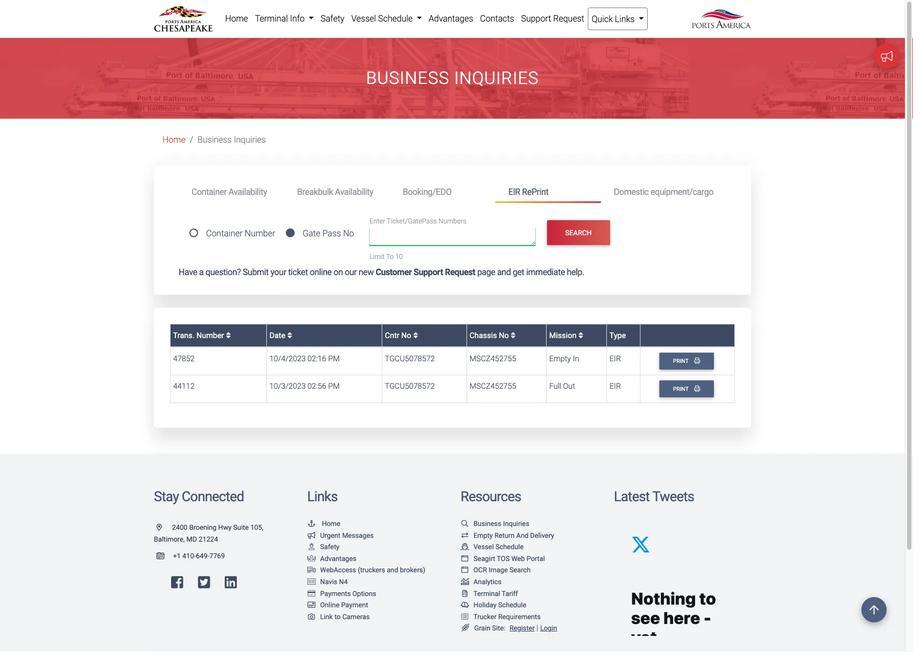 Task type: vqa. For each thing, say whether or not it's contained in the screenshot.
topmost the Print
yes



Task type: describe. For each thing, give the bounding box(es) containing it.
immediate
[[527, 267, 566, 277]]

cntr no link
[[385, 331, 418, 340]]

no for chassis no
[[499, 331, 509, 340]]

1 horizontal spatial request
[[554, 13, 585, 23]]

full
[[550, 382, 562, 391]]

tariff
[[502, 589, 519, 597]]

stay connected
[[154, 488, 244, 505]]

breakbulk
[[297, 187, 333, 197]]

1 vertical spatial inquiries
[[234, 135, 266, 145]]

register link
[[508, 624, 535, 632]]

date
[[270, 331, 288, 340]]

+1
[[173, 552, 181, 560]]

on
[[334, 267, 343, 277]]

seagirt tos web portal
[[474, 555, 546, 563]]

0 vertical spatial advantages
[[429, 13, 474, 23]]

container availability link
[[179, 182, 285, 202]]

seagirt
[[474, 555, 496, 563]]

0 horizontal spatial vessel schedule link
[[348, 8, 426, 29]]

1 vertical spatial home link
[[163, 135, 186, 145]]

ocr
[[474, 566, 487, 574]]

0 horizontal spatial support
[[414, 267, 443, 277]]

wheat image
[[461, 624, 471, 632]]

pass
[[323, 228, 341, 238]]

ticket/gatepass
[[387, 217, 437, 225]]

navis n4
[[320, 578, 348, 586]]

options
[[353, 589, 377, 597]]

empty return and delivery
[[474, 531, 555, 539]]

support request
[[522, 13, 585, 23]]

10/3/2023
[[270, 382, 306, 391]]

navis n4 link
[[308, 578, 348, 586]]

register
[[510, 624, 535, 632]]

support inside support request link
[[522, 13, 552, 23]]

delivery
[[531, 531, 555, 539]]

0 horizontal spatial advantages
[[320, 555, 357, 563]]

return
[[495, 531, 515, 539]]

eir for full out
[[610, 382, 622, 391]]

21224
[[199, 535, 218, 543]]

customer support request link
[[376, 267, 476, 277]]

safety link for 'vessel schedule' 'link' to the left
[[318, 8, 348, 29]]

equipment/cargo
[[651, 187, 714, 197]]

terminal for terminal tariff
[[474, 589, 501, 597]]

mission
[[550, 331, 579, 340]]

a
[[199, 267, 204, 277]]

go to top image
[[862, 597, 888, 623]]

trans.
[[173, 331, 195, 340]]

mscz452755 for empty
[[470, 354, 517, 363]]

1 horizontal spatial vessel
[[474, 543, 494, 551]]

1 horizontal spatial vessel schedule
[[474, 543, 524, 551]]

linkedin image
[[225, 575, 237, 589]]

empty in
[[550, 354, 580, 363]]

reprint
[[523, 187, 549, 197]]

credit card front image
[[308, 602, 316, 608]]

10/4/2023 02:16 pm
[[270, 354, 340, 363]]

1 vertical spatial request
[[445, 267, 476, 277]]

2 horizontal spatial home
[[322, 520, 341, 528]]

payments options link
[[308, 589, 377, 597]]

1 horizontal spatial and
[[498, 267, 511, 277]]

page
[[478, 267, 496, 277]]

n4
[[339, 578, 348, 586]]

0 horizontal spatial no
[[343, 228, 354, 238]]

1 horizontal spatial business
[[366, 68, 450, 88]]

649-
[[196, 552, 210, 560]]

domestic equipment/cargo
[[614, 187, 714, 197]]

0 vertical spatial inquiries
[[455, 68, 539, 88]]

connected
[[182, 488, 244, 505]]

grain
[[475, 624, 491, 632]]

brokers)
[[400, 566, 426, 574]]

domestic
[[614, 187, 649, 197]]

enter ticket/gatepass numbers
[[370, 217, 467, 225]]

schedule for holiday schedule link
[[499, 601, 527, 609]]

0 vertical spatial safety
[[321, 13, 345, 23]]

1 horizontal spatial home
[[225, 13, 248, 23]]

booking/edo link
[[390, 182, 496, 202]]

print for in
[[674, 358, 691, 364]]

|
[[537, 623, 539, 633]]

1 vertical spatial home
[[163, 135, 186, 145]]

quick links link
[[588, 8, 648, 30]]

browser image
[[461, 555, 470, 562]]

10/3/2023 02:56 pm
[[270, 382, 340, 391]]

link to cameras
[[320, 613, 370, 621]]

container for container number
[[206, 228, 243, 238]]

mscz452755 for full
[[470, 382, 517, 391]]

chassis
[[470, 331, 497, 340]]

+1 410-649-7769
[[173, 552, 225, 560]]

hwy
[[218, 523, 232, 531]]

payments
[[320, 589, 351, 597]]

2 vertical spatial business
[[474, 520, 502, 528]]

terminal for terminal info
[[255, 13, 288, 23]]

number for container number
[[245, 228, 276, 238]]

md
[[187, 535, 197, 543]]

0 vertical spatial advantages link
[[426, 8, 477, 29]]

customer
[[376, 267, 412, 277]]

browser image
[[461, 567, 470, 574]]

eir reprint
[[509, 187, 549, 197]]

search inside search button
[[566, 229, 592, 237]]

booking/edo
[[403, 187, 452, 197]]

trucker requirements link
[[461, 613, 541, 621]]

breakbulk availability
[[297, 187, 374, 197]]

2400
[[172, 523, 188, 531]]

latest tweets
[[615, 488, 695, 505]]

get
[[513, 267, 525, 277]]

sort image for date
[[288, 332, 292, 339]]

twitter square image
[[198, 575, 210, 589]]

help.
[[567, 267, 585, 277]]

contacts
[[481, 13, 515, 23]]



Task type: locate. For each thing, give the bounding box(es) containing it.
safety right info
[[321, 13, 345, 23]]

container up container number
[[192, 187, 227, 197]]

analytics image
[[461, 578, 470, 585]]

print image
[[695, 358, 701, 364]]

safety link right info
[[318, 8, 348, 29]]

1 vertical spatial safety link
[[308, 543, 340, 551]]

web
[[512, 555, 525, 563]]

info
[[290, 13, 305, 23]]

0 horizontal spatial search
[[510, 566, 531, 574]]

2 print from the top
[[674, 386, 691, 392]]

tweets
[[653, 488, 695, 505]]

print link for full out
[[660, 381, 715, 397]]

number for trans. number
[[197, 331, 224, 340]]

0 vertical spatial business inquiries
[[366, 68, 539, 88]]

0 horizontal spatial number
[[197, 331, 224, 340]]

1 vertical spatial empty
[[474, 531, 493, 539]]

1 horizontal spatial vessel schedule link
[[461, 543, 524, 551]]

1 vertical spatial vessel
[[474, 543, 494, 551]]

pm
[[329, 354, 340, 363], [329, 382, 340, 391]]

links up anchor icon
[[308, 488, 338, 505]]

container up "question?"
[[206, 228, 243, 238]]

1 sort image from the left
[[288, 332, 292, 339]]

support right customer
[[414, 267, 443, 277]]

eir down type
[[610, 354, 622, 363]]

to
[[335, 613, 341, 621]]

print image
[[695, 386, 701, 392]]

bullhorn image
[[308, 532, 316, 539]]

terminal tariff link
[[461, 589, 519, 597]]

have
[[179, 267, 197, 277]]

410-
[[183, 552, 196, 560]]

1 horizontal spatial advantages
[[429, 13, 474, 23]]

terminal
[[255, 13, 288, 23], [474, 589, 501, 597]]

submit
[[243, 267, 269, 277]]

links
[[616, 14, 635, 24], [308, 488, 338, 505]]

container availability
[[192, 187, 267, 197]]

webaccess (truckers and brokers)
[[320, 566, 426, 574]]

advantages left the contacts link
[[429, 13, 474, 23]]

availability inside 'link'
[[335, 187, 374, 197]]

print left print icon on the right bottom of the page
[[674, 358, 691, 364]]

1 vertical spatial advantages link
[[308, 555, 357, 563]]

1 horizontal spatial no
[[402, 331, 412, 340]]

number right the 'trans.'
[[197, 331, 224, 340]]

0 horizontal spatial empty
[[474, 531, 493, 539]]

0 horizontal spatial home link
[[163, 135, 186, 145]]

in
[[573, 354, 580, 363]]

0 vertical spatial and
[[498, 267, 511, 277]]

schedule
[[378, 13, 413, 23], [496, 543, 524, 551], [499, 601, 527, 609]]

1 vertical spatial eir
[[610, 354, 622, 363]]

1 horizontal spatial number
[[245, 228, 276, 238]]

1 availability from the left
[[229, 187, 267, 197]]

number up submit
[[245, 228, 276, 238]]

schedule for 'vessel schedule' 'link' to the right
[[496, 543, 524, 551]]

request left "quick"
[[554, 13, 585, 23]]

ticket
[[288, 267, 308, 277]]

ship image
[[461, 543, 470, 550]]

print link for empty in
[[660, 353, 715, 370]]

urgent messages link
[[308, 531, 374, 539]]

sort image right chassis
[[511, 332, 516, 339]]

bells image
[[461, 602, 470, 608]]

availability for breakbulk availability
[[335, 187, 374, 197]]

terminal left info
[[255, 13, 288, 23]]

0 vertical spatial request
[[554, 13, 585, 23]]

sort image
[[288, 332, 292, 339], [414, 332, 418, 339], [579, 332, 584, 339]]

availability
[[229, 187, 267, 197], [335, 187, 374, 197]]

10/4/2023
[[270, 354, 306, 363]]

1 horizontal spatial availability
[[335, 187, 374, 197]]

and
[[517, 531, 529, 539]]

phone office image
[[157, 553, 173, 559]]

pm right 02:16
[[329, 354, 340, 363]]

image
[[489, 566, 508, 574]]

1 vertical spatial vessel schedule
[[474, 543, 524, 551]]

tgcu5078572 for 10/3/2023 02:56 pm
[[385, 382, 435, 391]]

2 vertical spatial business inquiries
[[474, 520, 530, 528]]

tgcu5078572
[[385, 354, 435, 363], [385, 382, 435, 391]]

sort image inside the cntr no link
[[414, 332, 418, 339]]

support right the contacts link
[[522, 13, 552, 23]]

1 vertical spatial and
[[387, 566, 399, 574]]

1 vertical spatial business
[[198, 135, 232, 145]]

container
[[192, 187, 227, 197], [206, 228, 243, 238]]

no for cntr no
[[402, 331, 412, 340]]

grain site: register | login
[[475, 623, 558, 633]]

facebook square image
[[171, 575, 183, 589]]

0 vertical spatial vessel schedule link
[[348, 8, 426, 29]]

list alt image
[[461, 613, 470, 620]]

link to cameras link
[[308, 613, 370, 621]]

2 vertical spatial home
[[322, 520, 341, 528]]

request left page
[[445, 267, 476, 277]]

sort image right cntr
[[414, 332, 418, 339]]

2 sort image from the left
[[414, 332, 418, 339]]

1 horizontal spatial advantages link
[[426, 8, 477, 29]]

vessel schedule
[[352, 13, 415, 23], [474, 543, 524, 551]]

empty return and delivery link
[[461, 531, 555, 539]]

availability up "enter"
[[335, 187, 374, 197]]

container for container availability
[[192, 187, 227, 197]]

domestic equipment/cargo link
[[602, 182, 727, 202]]

2 horizontal spatial no
[[499, 331, 509, 340]]

print left print image
[[674, 386, 691, 392]]

truck container image
[[308, 567, 316, 574]]

empty for empty return and delivery
[[474, 531, 493, 539]]

1 horizontal spatial sort image
[[511, 332, 516, 339]]

trucker
[[474, 613, 497, 621]]

2 tgcu5078572 from the top
[[385, 382, 435, 391]]

0 vertical spatial support
[[522, 13, 552, 23]]

full out
[[550, 382, 576, 391]]

terminal tariff
[[474, 589, 519, 597]]

0 horizontal spatial request
[[445, 267, 476, 277]]

safety link
[[318, 8, 348, 29], [308, 543, 340, 551]]

and left brokers)
[[387, 566, 399, 574]]

payment
[[342, 601, 369, 609]]

search button
[[547, 220, 611, 245]]

sort image right the 'trans.'
[[226, 332, 231, 339]]

tos
[[497, 555, 510, 563]]

1 vertical spatial terminal
[[474, 589, 501, 597]]

online payment
[[320, 601, 369, 609]]

chassis no link
[[470, 331, 516, 340]]

eir left reprint
[[509, 187, 521, 197]]

advantages up "webaccess"
[[320, 555, 357, 563]]

search up help. at the right of page
[[566, 229, 592, 237]]

2 horizontal spatial sort image
[[579, 332, 584, 339]]

file invoice image
[[461, 590, 470, 597]]

numbers
[[439, 217, 467, 225]]

0 vertical spatial terminal
[[255, 13, 288, 23]]

0 vertical spatial print link
[[660, 353, 715, 370]]

have a question? submit your ticket online on our new customer support request page and get immediate help.
[[179, 267, 585, 277]]

2 pm from the top
[[329, 382, 340, 391]]

webaccess
[[320, 566, 356, 574]]

gate
[[303, 228, 321, 238]]

1 vertical spatial safety
[[320, 543, 340, 551]]

0 vertical spatial search
[[566, 229, 592, 237]]

2 vertical spatial home link
[[308, 520, 341, 528]]

sort image for chassis no
[[511, 332, 516, 339]]

1 horizontal spatial empty
[[550, 354, 572, 363]]

0 horizontal spatial sort image
[[288, 332, 292, 339]]

1 vertical spatial tgcu5078572
[[385, 382, 435, 391]]

1 horizontal spatial search
[[566, 229, 592, 237]]

latest
[[615, 488, 650, 505]]

2 availability from the left
[[335, 187, 374, 197]]

map marker alt image
[[157, 524, 171, 531]]

1 vertical spatial print link
[[660, 381, 715, 397]]

search down web
[[510, 566, 531, 574]]

urgent messages
[[320, 531, 374, 539]]

3 sort image from the left
[[579, 332, 584, 339]]

0 vertical spatial empty
[[550, 354, 572, 363]]

new
[[359, 267, 374, 277]]

(truckers
[[358, 566, 385, 574]]

sort image inside 'trans. number' link
[[226, 332, 231, 339]]

1 vertical spatial business inquiries
[[198, 135, 266, 145]]

link
[[320, 613, 333, 621]]

chassis no
[[470, 331, 511, 340]]

print for out
[[674, 386, 691, 392]]

1 horizontal spatial terminal
[[474, 589, 501, 597]]

cntr
[[385, 331, 400, 340]]

02:56
[[308, 382, 327, 391]]

1 horizontal spatial sort image
[[414, 332, 418, 339]]

safety
[[321, 13, 345, 23], [320, 543, 340, 551]]

1 tgcu5078572 from the top
[[385, 354, 435, 363]]

stay
[[154, 488, 179, 505]]

no right chassis
[[499, 331, 509, 340]]

online payment link
[[308, 601, 369, 609]]

2 mscz452755 from the top
[[470, 382, 517, 391]]

0 vertical spatial schedule
[[378, 13, 413, 23]]

business
[[366, 68, 450, 88], [198, 135, 232, 145], [474, 520, 502, 528]]

empty down business inquiries link
[[474, 531, 493, 539]]

1 horizontal spatial links
[[616, 14, 635, 24]]

no right pass
[[343, 228, 354, 238]]

advantages link up "webaccess"
[[308, 555, 357, 563]]

exchange image
[[461, 532, 470, 539]]

anchor image
[[308, 520, 316, 527]]

0 vertical spatial safety link
[[318, 8, 348, 29]]

webaccess (truckers and brokers) link
[[308, 566, 426, 574]]

1 vertical spatial number
[[197, 331, 224, 340]]

0 vertical spatial home
[[225, 13, 248, 23]]

credit card image
[[308, 590, 316, 597]]

print link up print image
[[660, 353, 715, 370]]

camera image
[[308, 613, 316, 620]]

1 vertical spatial container
[[206, 228, 243, 238]]

sort image up 10/4/2023
[[288, 332, 292, 339]]

0 vertical spatial mscz452755
[[470, 354, 517, 363]]

cameras
[[343, 613, 370, 621]]

empty left in
[[550, 354, 572, 363]]

mission link
[[550, 331, 584, 340]]

sort image inside date link
[[288, 332, 292, 339]]

1 vertical spatial vessel schedule link
[[461, 543, 524, 551]]

1 pm from the top
[[329, 354, 340, 363]]

no right cntr
[[402, 331, 412, 340]]

1 print from the top
[[674, 358, 691, 364]]

0 horizontal spatial terminal
[[255, 13, 288, 23]]

sort image
[[226, 332, 231, 339], [511, 332, 516, 339]]

safety link down the urgent
[[308, 543, 340, 551]]

home link for terminal info "link"
[[222, 8, 252, 29]]

print link
[[660, 353, 715, 370], [660, 381, 715, 397]]

0 vertical spatial vessel schedule
[[352, 13, 415, 23]]

schedule inside 'link'
[[378, 13, 413, 23]]

44112
[[173, 382, 195, 391]]

print link down print icon on the right bottom of the page
[[660, 381, 715, 397]]

availability for container availability
[[229, 187, 267, 197]]

0 horizontal spatial vessel
[[352, 13, 376, 23]]

0 horizontal spatial and
[[387, 566, 399, 574]]

container number
[[206, 228, 276, 238]]

search image
[[461, 520, 470, 527]]

no
[[343, 228, 354, 238], [402, 331, 412, 340], [499, 331, 509, 340]]

eir reprint link
[[496, 182, 602, 203]]

0 horizontal spatial sort image
[[226, 332, 231, 339]]

safety down the urgent
[[320, 543, 340, 551]]

eir for empty in
[[610, 354, 622, 363]]

sort image for mission
[[579, 332, 584, 339]]

sort image for cntr no
[[414, 332, 418, 339]]

0 vertical spatial tgcu5078572
[[385, 354, 435, 363]]

login link
[[541, 624, 558, 632]]

terminal down analytics
[[474, 589, 501, 597]]

availability up container number
[[229, 187, 267, 197]]

2 vertical spatial inquiries
[[504, 520, 530, 528]]

1 vertical spatial links
[[308, 488, 338, 505]]

0 horizontal spatial business
[[198, 135, 232, 145]]

pm for 10/3/2023 02:56 pm
[[329, 382, 340, 391]]

baltimore,
[[154, 535, 185, 543]]

0 horizontal spatial vessel schedule
[[352, 13, 415, 23]]

user hard hat image
[[308, 543, 316, 550]]

question?
[[206, 267, 241, 277]]

1 print link from the top
[[660, 353, 715, 370]]

terminal inside "link"
[[255, 13, 288, 23]]

gate pass no
[[303, 228, 354, 238]]

home link for "urgent messages" link
[[308, 520, 341, 528]]

2 vertical spatial eir
[[610, 382, 622, 391]]

0 vertical spatial business
[[366, 68, 450, 88]]

2 vertical spatial schedule
[[499, 601, 527, 609]]

limit to 10
[[370, 252, 403, 260]]

advantages link left contacts
[[426, 8, 477, 29]]

2 sort image from the left
[[511, 332, 516, 339]]

1 vertical spatial mscz452755
[[470, 382, 517, 391]]

analytics
[[474, 578, 502, 586]]

pm right the 02:56
[[329, 382, 340, 391]]

navis
[[320, 578, 338, 586]]

online
[[310, 267, 332, 277]]

1 vertical spatial support
[[414, 267, 443, 277]]

resources
[[461, 488, 522, 505]]

2400 broening hwy suite 105, baltimore, md 21224 link
[[154, 523, 264, 543]]

sort image up in
[[579, 332, 584, 339]]

links inside 'link'
[[616, 14, 635, 24]]

hand receiving image
[[308, 555, 316, 562]]

0 vertical spatial number
[[245, 228, 276, 238]]

mscz452755
[[470, 354, 517, 363], [470, 382, 517, 391]]

0 horizontal spatial links
[[308, 488, 338, 505]]

eir right out
[[610, 382, 622, 391]]

0 vertical spatial print
[[674, 358, 691, 364]]

0 vertical spatial eir
[[509, 187, 521, 197]]

1 vertical spatial advantages
[[320, 555, 357, 563]]

1 vertical spatial schedule
[[496, 543, 524, 551]]

and left "get"
[[498, 267, 511, 277]]

pm for 10/4/2023 02:16 pm
[[329, 354, 340, 363]]

sort image inside chassis no link
[[511, 332, 516, 339]]

payments options
[[320, 589, 377, 597]]

sort image for trans. number
[[226, 332, 231, 339]]

0 vertical spatial home link
[[222, 8, 252, 29]]

ocr image search
[[474, 566, 531, 574]]

urgent
[[320, 531, 341, 539]]

type
[[610, 331, 627, 340]]

links right "quick"
[[616, 14, 635, 24]]

holiday
[[474, 601, 497, 609]]

1 mscz452755 from the top
[[470, 354, 517, 363]]

empty for empty in
[[550, 354, 572, 363]]

Enter Ticket/GatePass Numbers text field
[[370, 227, 536, 246]]

2 print link from the top
[[660, 381, 715, 397]]

10
[[396, 252, 403, 260]]

tgcu5078572 for 10/4/2023 02:16 pm
[[385, 354, 435, 363]]

sort image inside mission link
[[579, 332, 584, 339]]

47852
[[173, 354, 195, 363]]

container storage image
[[308, 578, 316, 585]]

1 sort image from the left
[[226, 332, 231, 339]]

0 vertical spatial links
[[616, 14, 635, 24]]

1 horizontal spatial home link
[[222, 8, 252, 29]]

0 vertical spatial pm
[[329, 354, 340, 363]]

safety link for bottommost advantages link
[[308, 543, 340, 551]]

0 horizontal spatial availability
[[229, 187, 267, 197]]

1 horizontal spatial support
[[522, 13, 552, 23]]

7769
[[210, 552, 225, 560]]

1 vertical spatial search
[[510, 566, 531, 574]]

0 vertical spatial vessel
[[352, 13, 376, 23]]



